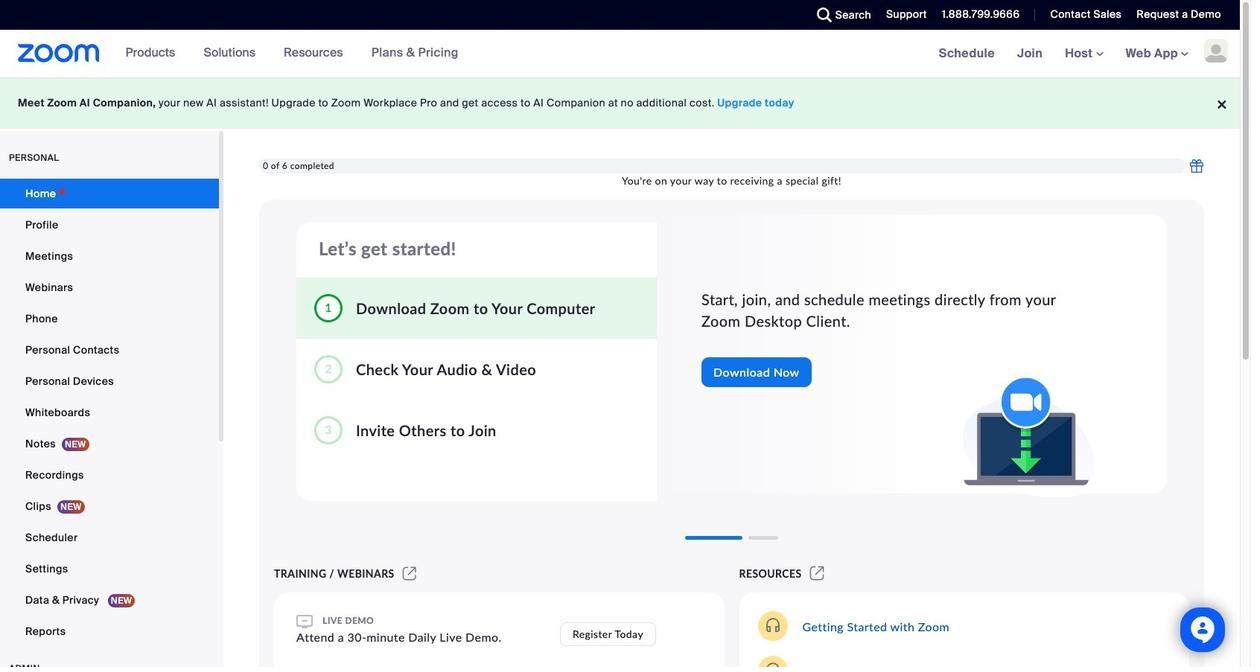 Task type: describe. For each thing, give the bounding box(es) containing it.
window new image
[[400, 568, 419, 580]]

meetings navigation
[[928, 30, 1240, 78]]

product information navigation
[[100, 30, 470, 77]]

personal menu menu
[[0, 179, 219, 648]]



Task type: locate. For each thing, give the bounding box(es) containing it.
zoom logo image
[[18, 44, 100, 63]]

banner
[[0, 30, 1240, 78]]

window new image
[[808, 568, 827, 580]]

profile picture image
[[1204, 39, 1228, 63]]

footer
[[0, 77, 1240, 129]]



Task type: vqa. For each thing, say whether or not it's contained in the screenshot.
product information Navigation
yes



